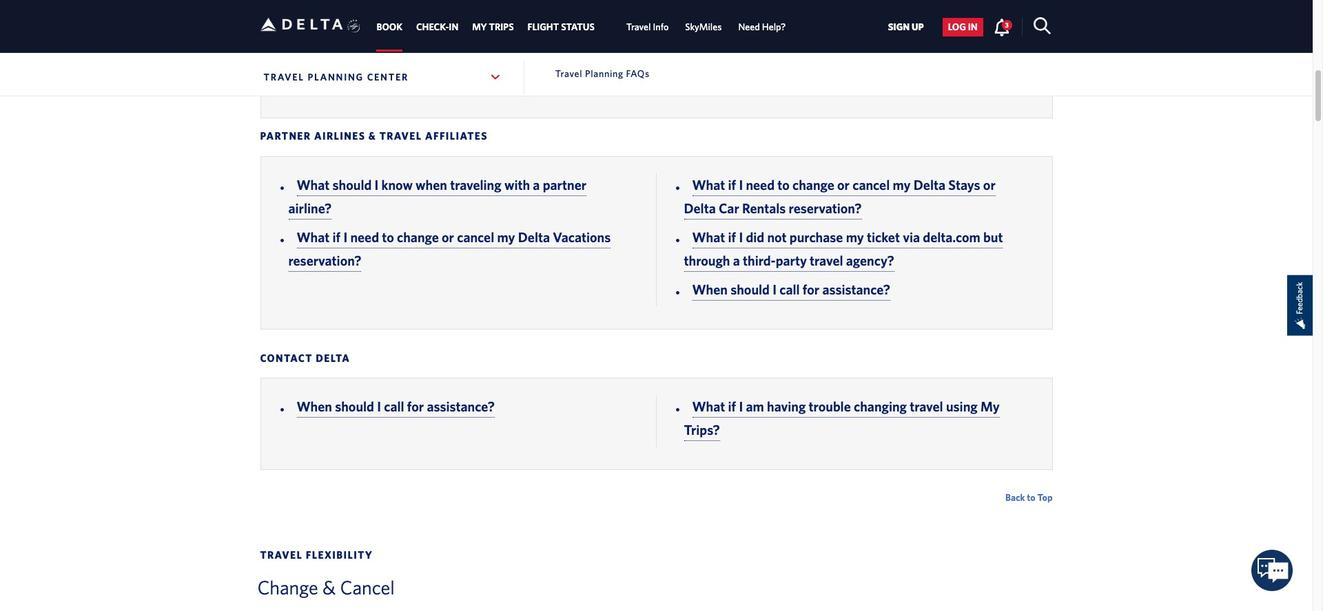 Task type: vqa. For each thing, say whether or not it's contained in the screenshot.
Delta Air Lines image
yes



Task type: locate. For each thing, give the bounding box(es) containing it.
travel left the using
[[910, 399, 943, 415]]

do
[[326, 47, 341, 63]]

states
[[726, 71, 763, 86]]

should inside what should i know when traveling with a partner airline?
[[333, 177, 372, 193]]

what if i am having trouble changing travel using my trips?
[[684, 399, 1000, 438]]

a for through
[[733, 253, 740, 269]]

2 vertical spatial a
[[733, 253, 740, 269]]

1 horizontal spatial requirements
[[808, 47, 886, 63]]

2 are from the left
[[728, 47, 747, 63]]

check-
[[416, 22, 449, 33]]

purchase
[[790, 229, 843, 245]]

when should i call for assistance? link
[[692, 282, 890, 301], [297, 399, 495, 418]]

reservation? up the purchase
[[789, 200, 862, 216]]

check-in link
[[416, 15, 458, 39]]

what up "car"
[[692, 177, 725, 193]]

1 horizontal spatial are
[[728, 47, 747, 63]]

1 horizontal spatial when should i call for assistance? link
[[692, 282, 890, 301]]

travel for travel flexibility
[[260, 550, 303, 561]]

or right stays
[[983, 177, 996, 193]]

how do i know if there are travel requirements for my trip? link
[[288, 47, 607, 90]]

change
[[792, 177, 834, 193], [397, 229, 439, 245]]

delta right is
[[340, 18, 372, 34]]

into
[[943, 47, 966, 63]]

0 vertical spatial cancel
[[853, 177, 890, 193]]

need
[[746, 177, 775, 193], [350, 229, 379, 245]]

travel planning center
[[264, 72, 409, 83]]

to inside what if i need to change or cancel my delta vacations reservation?
[[382, 229, 394, 245]]

0 vertical spatial need
[[746, 177, 775, 193]]

or for stays
[[837, 177, 850, 193]]

delta inside what if i need to change or cancel my delta vacations reservation?
[[518, 229, 550, 245]]

travel down flight status
[[555, 68, 583, 79]]

when
[[416, 177, 447, 193]]

my inside how do i know if there are travel requirements for my trip?
[[589, 47, 607, 63]]

what down the airline?
[[297, 229, 330, 245]]

if inside what if i did not purchase my ticket via delta.com but through a third-party travel agency?
[[728, 229, 736, 245]]

what up the airline?
[[297, 177, 330, 193]]

1 horizontal spatial or
[[837, 177, 850, 193]]

1 vertical spatial call
[[384, 399, 404, 415]]

if inside what if i need to change or cancel my delta vacations reservation?
[[333, 229, 341, 245]]

requirements down "flight"
[[488, 47, 566, 63]]

0 vertical spatial call
[[780, 282, 800, 298]]

1 vertical spatial know
[[382, 177, 413, 193]]

having
[[767, 399, 806, 415]]

umnrs
[[786, 18, 832, 34]]

what inside what if i did not purchase my ticket via delta.com but through a third-party travel agency?
[[692, 229, 725, 245]]

0 horizontal spatial when should i call for assistance? link
[[297, 399, 495, 418]]

0 vertical spatial know
[[351, 47, 382, 63]]

what up through
[[692, 229, 725, 245]]

time?
[[988, 18, 1021, 34]]

why is delta making adjustments to my flight schedule?
[[297, 18, 625, 34]]

1 requirements from the left
[[488, 47, 566, 63]]

0 vertical spatial when should i call for assistance?
[[692, 282, 890, 298]]

what for what should i know when traveling with a partner airline?
[[297, 177, 330, 193]]

should for need
[[333, 177, 372, 193]]

my trips
[[472, 22, 514, 33]]

what if i need to change or cancel my delta vacations reservation? link
[[288, 229, 611, 272]]

planning
[[585, 68, 624, 79], [308, 72, 364, 83]]

0 vertical spatial should
[[333, 177, 372, 193]]

0 horizontal spatial are
[[430, 47, 449, 63]]

are up states
[[728, 47, 747, 63]]

0 horizontal spatial change
[[397, 229, 439, 245]]

through
[[684, 253, 730, 269]]

i inside how do i know if there are travel requirements for my trip?
[[344, 47, 348, 63]]

change for reservation?
[[397, 229, 439, 245]]

1 horizontal spatial assistance?
[[822, 282, 890, 298]]

planning left faqs
[[585, 68, 624, 79]]

need
[[738, 22, 760, 33]]

or for vacations
[[442, 229, 454, 245]]

cancel for vacations
[[457, 229, 494, 245]]

travel up change at the left bottom of the page
[[260, 550, 303, 561]]

planning for center
[[308, 72, 364, 83]]

know inside how do i know if there are travel requirements for my trip?
[[351, 47, 382, 63]]

0 horizontal spatial assistance?
[[427, 399, 495, 415]]

1 vertical spatial cancel
[[457, 229, 494, 245]]

2 horizontal spatial a
[[797, 71, 804, 86]]

1 horizontal spatial cancel
[[853, 177, 890, 193]]

1 vertical spatial when
[[297, 399, 332, 415]]

change up the purchase
[[792, 177, 834, 193]]

a
[[797, 71, 804, 86], [533, 177, 540, 193], [733, 253, 740, 269]]

1 vertical spatial when should i call for assistance?
[[297, 399, 495, 415]]

& down flexibility
[[323, 577, 336, 599]]

destination?
[[851, 71, 924, 86]]

what inside what are the travel requirements for entry into the united states from a foreign destination?
[[692, 47, 725, 63]]

cancel inside what if i need to change or cancel my delta vacations reservation?
[[457, 229, 494, 245]]

or down what should i know when traveling with a partner airline? link
[[442, 229, 454, 245]]

vacations
[[553, 229, 611, 245]]

if inside what if i am having trouble changing travel using my trips?
[[728, 399, 736, 415]]

tab list
[[370, 0, 794, 52]]

planning down do
[[308, 72, 364, 83]]

the right 'into'
[[969, 47, 988, 63]]

domestically
[[871, 18, 946, 34]]

change for or
[[792, 177, 834, 193]]

what inside what if i need to change or cancel my delta vacations reservation?
[[297, 229, 330, 245]]

i for what should i know when traveling with a partner airline? link
[[375, 177, 379, 193]]

need help?
[[738, 22, 786, 33]]

foreign
[[807, 71, 848, 86]]

or up the purchase
[[837, 177, 850, 193]]

for inside what are the travel requirements for entry into the united states from a foreign destination?
[[889, 47, 906, 63]]

when down contact delta
[[297, 399, 332, 415]]

need inside what if i need to change or cancel my delta vacations reservation?
[[350, 229, 379, 245]]

1 horizontal spatial &
[[369, 130, 376, 142]]

are inside how do i know if there are travel requirements for my trip?
[[430, 47, 449, 63]]

should
[[333, 177, 372, 193], [731, 282, 770, 298], [335, 399, 374, 415]]

know for if
[[351, 47, 382, 63]]

1 horizontal spatial reservation?
[[789, 200, 862, 216]]

1 vertical spatial a
[[533, 177, 540, 193]]

change inside what if i need to change or cancel my delta vacations reservation?
[[397, 229, 439, 245]]

reservation?
[[789, 200, 862, 216], [288, 253, 361, 269]]

book link
[[377, 15, 402, 39]]

1 horizontal spatial need
[[746, 177, 775, 193]]

change inside what if i need to change or cancel my delta stays or delta car rentals reservation?
[[792, 177, 834, 193]]

the up states
[[750, 47, 769, 63]]

know inside what should i know when traveling with a partner airline?
[[382, 177, 413, 193]]

2 requirements from the left
[[808, 47, 886, 63]]

travel inside what are the travel requirements for entry into the united states from a foreign destination?
[[772, 47, 805, 63]]

0 vertical spatial &
[[369, 130, 376, 142]]

1 vertical spatial reservation?
[[288, 253, 361, 269]]

a inside what are the travel requirements for entry into the united states from a foreign destination?
[[797, 71, 804, 86]]

my down with
[[497, 229, 515, 245]]

1 vertical spatial change
[[397, 229, 439, 245]]

the
[[750, 47, 769, 63], [969, 47, 988, 63]]

what inside what should i know when traveling with a partner airline?
[[297, 177, 330, 193]]

to down what should i know when traveling with a partner airline? link
[[382, 229, 394, 245]]

in
[[449, 22, 458, 33]]

0 horizontal spatial when should i call for assistance?
[[297, 399, 495, 415]]

0 horizontal spatial reservation?
[[288, 253, 361, 269]]

travel down "how"
[[264, 72, 304, 83]]

what if i need to change or cancel my delta vacations reservation?
[[288, 229, 611, 269]]

0 horizontal spatial a
[[533, 177, 540, 193]]

0 horizontal spatial planning
[[308, 72, 364, 83]]

info
[[653, 22, 669, 33]]

0 vertical spatial assistance?
[[822, 282, 890, 298]]

my up the agency?
[[846, 229, 864, 245]]

if for what if i am having trouble changing travel using my trips?
[[728, 399, 736, 415]]

what if i need to change or cancel my delta stays or delta car rentals reservation?
[[684, 177, 996, 216]]

i inside what if i did not purchase my ticket via delta.com but through a third-party travel agency?
[[739, 229, 743, 245]]

1 vertical spatial need
[[350, 229, 379, 245]]

1 vertical spatial when should i call for assistance? link
[[297, 399, 495, 418]]

i inside what if i need to change or cancel my delta vacations reservation?
[[343, 229, 347, 245]]

& right airlines
[[369, 130, 376, 142]]

2 the from the left
[[969, 47, 988, 63]]

need inside what if i need to change or cancel my delta stays or delta car rentals reservation?
[[746, 177, 775, 193]]

my up travel planning faqs
[[589, 47, 607, 63]]

0 vertical spatial change
[[792, 177, 834, 193]]

1 horizontal spatial when
[[692, 282, 728, 298]]

1 the from the left
[[750, 47, 769, 63]]

0 horizontal spatial the
[[750, 47, 769, 63]]

what if i did not purchase my ticket via delta.com but through a third-party travel agency? link
[[684, 229, 1003, 272]]

travel
[[835, 18, 868, 34], [452, 47, 485, 63], [772, 47, 805, 63], [810, 253, 843, 269], [910, 399, 943, 415]]

when should i call for assistance?
[[692, 282, 890, 298], [297, 399, 495, 415]]

third-
[[743, 253, 776, 269]]

call
[[780, 282, 800, 298], [384, 399, 404, 415]]

travel up 'from'
[[772, 47, 805, 63]]

travel down why is delta making adjustments to my flight schedule? link at top left
[[452, 47, 485, 63]]

need for what if i need to change or cancel my delta vacations reservation?
[[350, 229, 379, 245]]

0 vertical spatial when should i call for assistance? link
[[692, 282, 890, 301]]

partner airlines & travel affiliates
[[260, 130, 488, 142]]

1 horizontal spatial call
[[780, 282, 800, 298]]

to up the rentals
[[778, 177, 790, 193]]

a inside what if i did not purchase my ticket via delta.com but through a third-party travel agency?
[[733, 253, 740, 269]]

travel down the purchase
[[810, 253, 843, 269]]

1 horizontal spatial a
[[733, 253, 740, 269]]

if for what if i need to change or cancel my delta vacations reservation?
[[333, 229, 341, 245]]

delta left vacations
[[518, 229, 550, 245]]

what inside what if i am having trouble changing travel using my trips?
[[692, 399, 725, 415]]

0 horizontal spatial &
[[323, 577, 336, 599]]

flight
[[532, 18, 563, 34]]

my up via at the top right of page
[[893, 177, 911, 193]]

0 horizontal spatial when
[[297, 399, 332, 415]]

if inside what if i need to change or cancel my delta stays or delta car rentals reservation?
[[728, 177, 736, 193]]

1 vertical spatial &
[[323, 577, 336, 599]]

0 horizontal spatial cancel
[[457, 229, 494, 245]]

0 vertical spatial a
[[797, 71, 804, 86]]

0 horizontal spatial requirements
[[488, 47, 566, 63]]

what if i need to change or cancel my delta stays or delta car rentals reservation? link
[[684, 177, 996, 220]]

can
[[692, 18, 715, 34]]

1 horizontal spatial the
[[969, 47, 988, 63]]

1 vertical spatial assistance?
[[427, 399, 495, 415]]

reservation? down the airline?
[[288, 253, 361, 269]]

a right with
[[533, 177, 540, 193]]

what up the united at the right of the page
[[692, 47, 725, 63]]

0 vertical spatial when
[[692, 282, 728, 298]]

or inside what if i need to change or cancel my delta vacations reservation?
[[442, 229, 454, 245]]

0 horizontal spatial call
[[384, 399, 404, 415]]

know
[[351, 47, 382, 63], [382, 177, 413, 193]]

cancel inside what if i need to change or cancel my delta stays or delta car rentals reservation?
[[853, 177, 890, 193]]

delta
[[340, 18, 372, 34], [914, 177, 945, 193], [684, 200, 716, 216], [518, 229, 550, 245], [316, 353, 350, 364]]

2 vertical spatial should
[[335, 399, 374, 415]]

cancel down traveling
[[457, 229, 494, 245]]

requirements down can minors and umnrs travel domestically at this time? link
[[808, 47, 886, 63]]

travel inside what if i am having trouble changing travel using my trips?
[[910, 399, 943, 415]]

what up trips? at bottom
[[692, 399, 725, 415]]

1 horizontal spatial change
[[792, 177, 834, 193]]

my inside what if i need to change or cancel my delta stays or delta car rentals reservation?
[[893, 177, 911, 193]]

what are the travel requirements for entry into the united states from a foreign destination? link
[[684, 47, 988, 90]]

travel for travel planning faqs
[[555, 68, 583, 79]]

i
[[344, 47, 348, 63], [375, 177, 379, 193], [739, 177, 743, 193], [343, 229, 347, 245], [739, 229, 743, 245], [773, 282, 777, 298], [377, 399, 381, 415], [739, 399, 743, 415]]

i for what if i did not purchase my ticket via delta.com but through a third-party travel agency? link
[[739, 229, 743, 245]]

my left flight
[[512, 18, 529, 34]]

when down through
[[692, 282, 728, 298]]

know left when
[[382, 177, 413, 193]]

but
[[983, 229, 1003, 245]]

my trips link
[[472, 15, 514, 39]]

flexibility
[[306, 550, 373, 561]]

there
[[396, 47, 427, 63]]

i inside what if i am having trouble changing travel using my trips?
[[739, 399, 743, 415]]

travel inside 'tab list'
[[626, 22, 651, 33]]

0 horizontal spatial or
[[442, 229, 454, 245]]

1 horizontal spatial planning
[[585, 68, 624, 79]]

using
[[946, 399, 978, 415]]

travel left info
[[626, 22, 651, 33]]

0 horizontal spatial need
[[350, 229, 379, 245]]

change down what should i know when traveling with a partner airline? link
[[397, 229, 439, 245]]

travel inside dropdown button
[[264, 72, 304, 83]]

trip?
[[288, 71, 316, 86]]

i inside what if i need to change or cancel my delta stays or delta car rentals reservation?
[[739, 177, 743, 193]]

cancel
[[340, 577, 395, 599]]

change
[[257, 577, 318, 599]]

know up center
[[351, 47, 382, 63]]

are right there
[[430, 47, 449, 63]]

i for what if i need to change or cancel my delta vacations reservation? link
[[343, 229, 347, 245]]

did
[[746, 229, 764, 245]]

what inside what if i need to change or cancel my delta stays or delta car rentals reservation?
[[692, 177, 725, 193]]

a left third-
[[733, 253, 740, 269]]

is
[[328, 18, 337, 34]]

0 vertical spatial reservation?
[[789, 200, 862, 216]]

schedule?
[[566, 18, 625, 34]]

a for from
[[797, 71, 804, 86]]

i for what if i am having trouble changing travel using my trips? 'link'
[[739, 399, 743, 415]]

i inside what should i know when traveling with a partner airline?
[[375, 177, 379, 193]]

cancel up ticket
[[853, 177, 890, 193]]

affiliates
[[425, 130, 488, 142]]

entry
[[909, 47, 940, 63]]

if
[[385, 47, 393, 63], [728, 177, 736, 193], [333, 229, 341, 245], [728, 229, 736, 245], [728, 399, 736, 415]]

my
[[512, 18, 529, 34], [589, 47, 607, 63], [893, 177, 911, 193], [497, 229, 515, 245], [846, 229, 864, 245]]

what should i know when traveling with a partner airline? link
[[288, 177, 587, 220]]

requirements
[[488, 47, 566, 63], [808, 47, 886, 63]]

3 link
[[994, 18, 1012, 36]]

a right 'from'
[[797, 71, 804, 86]]

contact delta
[[260, 353, 350, 364]]

planning inside dropdown button
[[308, 72, 364, 83]]

delta.com
[[923, 229, 980, 245]]

travel inside how do i know if there are travel requirements for my trip?
[[452, 47, 485, 63]]

1 are from the left
[[430, 47, 449, 63]]



Task type: describe. For each thing, give the bounding box(es) containing it.
what for what if i did not purchase my ticket via delta.com but through a third-party travel agency?
[[692, 229, 725, 245]]

top
[[1038, 493, 1053, 504]]

travel left affiliates
[[380, 130, 422, 142]]

for inside how do i know if there are travel requirements for my trip?
[[569, 47, 586, 63]]

1 vertical spatial should
[[731, 282, 770, 298]]

reservation? inside what if i need to change or cancel my delta vacations reservation?
[[288, 253, 361, 269]]

to right my at left
[[497, 18, 509, 34]]

i for what if i need to change or cancel my delta stays or delta car rentals reservation? link
[[739, 177, 743, 193]]

at
[[949, 18, 960, 34]]

skyteam image
[[347, 5, 360, 48]]

my
[[472, 22, 487, 33]]

to left top
[[1027, 493, 1035, 504]]

flight status
[[528, 22, 595, 33]]

airlines
[[314, 130, 365, 142]]

log in button
[[943, 18, 983, 36]]

center
[[367, 72, 409, 83]]

flight
[[528, 22, 559, 33]]

what if i did not purchase my ticket via delta.com but through a third-party travel agency?
[[684, 229, 1003, 269]]

should for am
[[335, 399, 374, 415]]

travel flexibility
[[260, 550, 373, 561]]

2 horizontal spatial or
[[983, 177, 996, 193]]

book
[[377, 22, 402, 33]]

flight status link
[[528, 15, 595, 39]]

delta right 'contact'
[[316, 353, 350, 364]]

call for left the "when should i call for assistance?" link
[[384, 399, 404, 415]]

united
[[684, 71, 723, 86]]

from
[[766, 71, 794, 86]]

planning for faqs
[[585, 68, 624, 79]]

a inside what should i know when traveling with a partner airline?
[[533, 177, 540, 193]]

cancel for stays
[[853, 177, 890, 193]]

requirements inside what are the travel requirements for entry into the united states from a foreign destination?
[[808, 47, 886, 63]]

what for what if i need to change or cancel my delta stays or delta car rentals reservation?
[[692, 177, 725, 193]]

sign
[[888, 22, 910, 33]]

why
[[297, 18, 325, 34]]

what should i know when traveling with a partner airline?
[[288, 177, 587, 216]]

party
[[776, 253, 807, 269]]

back to top link
[[1005, 493, 1053, 504]]

my inside what if i need to change or cancel my delta vacations reservation?
[[497, 229, 515, 245]]

what for what are the travel requirements for entry into the united states from a foreign destination?
[[692, 47, 725, 63]]

i for left the "when should i call for assistance?" link
[[377, 399, 381, 415]]

agency?
[[846, 253, 894, 269]]

up
[[912, 22, 924, 33]]

log in
[[948, 22, 978, 33]]

travel for travel info
[[626, 22, 651, 33]]

travel for travel planning center
[[264, 72, 304, 83]]

skymiles link
[[685, 15, 722, 39]]

sign up
[[888, 22, 924, 33]]

in
[[968, 22, 978, 33]]

know for when
[[382, 177, 413, 193]]

what for what if i am having trouble changing travel using my trips?
[[692, 399, 725, 415]]

if for what if i did not purchase my ticket via delta.com but through a third-party travel agency?
[[728, 229, 736, 245]]

back to top
[[1005, 493, 1053, 504]]

via
[[903, 229, 920, 245]]

stays
[[948, 177, 980, 193]]

am
[[746, 399, 764, 415]]

delta left stays
[[914, 177, 945, 193]]

skymiles
[[685, 22, 722, 33]]

how
[[297, 47, 323, 63]]

ticket
[[867, 229, 900, 245]]

sign up link
[[883, 18, 929, 36]]

if inside how do i know if there are travel requirements for my trip?
[[385, 47, 393, 63]]

contact
[[260, 353, 313, 364]]

call for rightmost the "when should i call for assistance?" link
[[780, 282, 800, 298]]

trips
[[489, 22, 514, 33]]

3
[[1005, 21, 1009, 29]]

i for rightmost the "when should i call for assistance?" link
[[773, 282, 777, 298]]

this
[[963, 18, 985, 34]]

and
[[761, 18, 783, 34]]

traveling
[[450, 177, 501, 193]]

what if i am having trouble changing travel using my trips? link
[[684, 399, 1000, 442]]

what for what if i need to change or cancel my delta vacations reservation?
[[297, 229, 330, 245]]

1 horizontal spatial when should i call for assistance?
[[692, 282, 890, 298]]

if for what if i need to change or cancel my delta stays or delta car rentals reservation?
[[728, 177, 736, 193]]

my
[[981, 399, 1000, 415]]

faqs
[[626, 68, 650, 79]]

travel planning center button
[[260, 60, 505, 94]]

travel inside what if i did not purchase my ticket via delta.com but through a third-party travel agency?
[[810, 253, 843, 269]]

can minors and umnrs travel domestically at this time?
[[692, 18, 1021, 34]]

to inside what if i need to change or cancel my delta stays or delta car rentals reservation?
[[778, 177, 790, 193]]

need for what if i need to change or cancel my delta stays or delta car rentals reservation?
[[746, 177, 775, 193]]

changing
[[854, 399, 907, 415]]

tab list containing book
[[370, 0, 794, 52]]

travel right "umnrs"
[[835, 18, 868, 34]]

not
[[767, 229, 787, 245]]

trouble
[[809, 399, 851, 415]]

travel planning faqs
[[555, 68, 650, 79]]

delta air lines image
[[260, 3, 343, 46]]

need help? link
[[738, 15, 786, 39]]

partner
[[543, 177, 587, 193]]

are inside what are the travel requirements for entry into the united states from a foreign destination?
[[728, 47, 747, 63]]

back
[[1005, 493, 1025, 504]]

adjustments
[[421, 18, 494, 34]]

can minors and umnrs travel domestically at this time? link
[[692, 18, 1021, 37]]

help?
[[762, 22, 786, 33]]

how do i know if there are travel requirements for my trip?
[[288, 47, 607, 86]]

partner
[[260, 130, 311, 142]]

reservation? inside what if i need to change or cancel my delta stays or delta car rentals reservation?
[[789, 200, 862, 216]]

requirements inside how do i know if there are travel requirements for my trip?
[[488, 47, 566, 63]]

my inside what if i did not purchase my ticket via delta.com but through a third-party travel agency?
[[846, 229, 864, 245]]

message us image
[[1252, 551, 1293, 592]]

travel info
[[626, 22, 669, 33]]

i for how do i know if there are travel requirements for my trip? link
[[344, 47, 348, 63]]

making
[[375, 18, 418, 34]]

check-in
[[416, 22, 458, 33]]

log
[[948, 22, 966, 33]]

why is delta making adjustments to my flight schedule? link
[[297, 18, 625, 37]]

delta left "car"
[[684, 200, 716, 216]]

minors
[[718, 18, 758, 34]]

trips?
[[684, 423, 720, 438]]

change & cancel
[[257, 577, 395, 599]]

rentals
[[742, 200, 786, 216]]

what are the travel requirements for entry into the united states from a foreign destination?
[[684, 47, 988, 86]]



